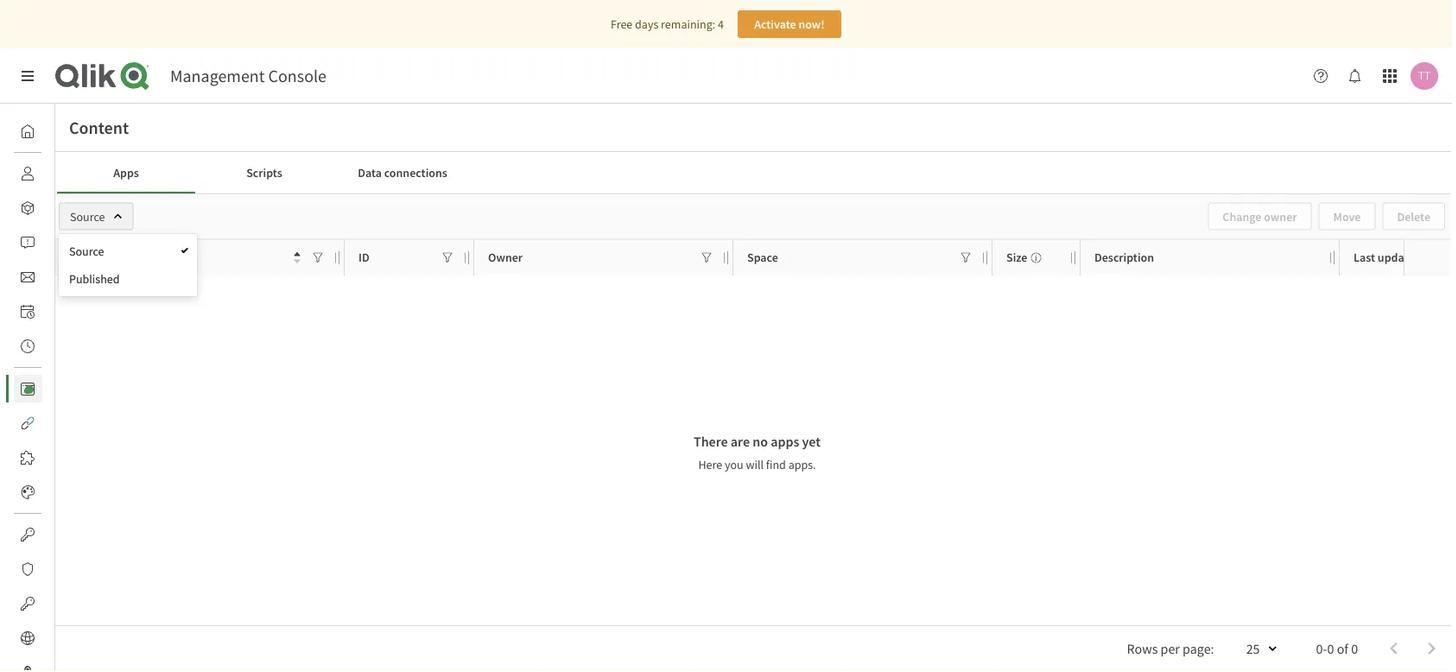 Task type: vqa. For each thing, say whether or not it's contained in the screenshot.
second Granada, from the right
no



Task type: describe. For each thing, give the bounding box(es) containing it.
scripts button
[[195, 152, 334, 194]]

per
[[1161, 640, 1180, 658]]

users image
[[21, 167, 35, 181]]

description
[[1095, 249, 1154, 265]]

spaces
[[55, 200, 91, 216]]

0-
[[1317, 640, 1328, 658]]

data connections
[[358, 165, 447, 180]]

list box containing source
[[59, 234, 197, 296]]

4
[[718, 16, 724, 32]]

name button
[[99, 246, 301, 269]]

yet
[[802, 434, 821, 451]]

content security policy image
[[21, 563, 35, 576]]

console
[[268, 65, 327, 87]]

size refers to the base memory footprint of the application. image
[[1031, 252, 1042, 263]]

new connector image
[[25, 385, 34, 394]]

find
[[766, 457, 786, 472]]

source for source field
[[70, 209, 105, 224]]

management console
[[170, 65, 327, 87]]

oauth image
[[21, 597, 35, 611]]

source option
[[59, 238, 197, 265]]

activate now! link
[[738, 10, 842, 38]]

open sidebar menu image
[[21, 69, 35, 83]]

id
[[359, 249, 370, 265]]

events image
[[21, 340, 35, 353]]

free days remaining: 4
[[611, 16, 724, 32]]

alerts link
[[14, 229, 84, 257]]

apps
[[113, 165, 139, 180]]

last
[[1354, 249, 1376, 265]]

1 0 from the left
[[1328, 640, 1335, 658]]

management
[[170, 65, 265, 87]]

alerts
[[55, 235, 84, 251]]

2 0 from the left
[[1352, 640, 1358, 658]]

name
[[99, 249, 130, 265]]

remaining:
[[661, 16, 716, 32]]

apps.
[[789, 457, 816, 472]]

home
[[55, 124, 86, 139]]

free
[[611, 16, 633, 32]]

navigation pane element
[[0, 111, 91, 671]]

size
[[1007, 249, 1028, 265]]

api keys image
[[21, 528, 35, 542]]

there are no apps yet here you will find apps.
[[694, 434, 821, 472]]

published
[[69, 271, 120, 287]]

home link
[[14, 118, 86, 145]]



Task type: locate. For each thing, give the bounding box(es) containing it.
alerts image
[[21, 236, 35, 250]]

source for source option
[[69, 244, 104, 259]]

web image
[[21, 632, 35, 645]]

source up alerts
[[70, 209, 105, 224]]

0
[[1328, 640, 1335, 658], [1352, 640, 1358, 658]]

data
[[358, 165, 382, 180]]

source up published
[[69, 244, 104, 259]]

spaces link
[[14, 194, 91, 222]]

management console element
[[170, 65, 327, 87]]

last updated
[[1354, 249, 1422, 265]]

source
[[70, 209, 105, 224], [69, 244, 104, 259]]

rows per page:
[[1127, 640, 1215, 658]]

last updated button
[[1354, 246, 1453, 269]]

scripts
[[246, 165, 282, 180]]

tab list containing apps
[[57, 152, 1451, 194]]

webhooks image
[[21, 666, 35, 671]]

source inside option
[[69, 244, 104, 259]]

content image
[[21, 382, 35, 396]]

activate now!
[[754, 16, 825, 32]]

rows
[[1127, 640, 1158, 658]]

web link
[[14, 625, 78, 652]]

content
[[69, 117, 129, 139]]

data connections button
[[334, 152, 472, 194]]

source inside field
[[70, 209, 105, 224]]

0 horizontal spatial 0
[[1328, 640, 1335, 658]]

days
[[635, 16, 659, 32]]

spaces image
[[21, 201, 35, 215]]

themes image
[[21, 486, 35, 499]]

will
[[746, 457, 764, 472]]

you
[[725, 457, 744, 472]]

there
[[694, 434, 728, 451]]

0-0 of 0
[[1317, 640, 1358, 658]]

activate
[[754, 16, 796, 32]]

Source field
[[59, 203, 133, 230]]

page:
[[1183, 640, 1215, 658]]

updated
[[1378, 249, 1422, 265]]

of
[[1337, 640, 1349, 658]]

connections
[[384, 165, 447, 180]]

schedules image
[[21, 305, 35, 319]]

are
[[731, 434, 750, 451]]

0 right of
[[1352, 640, 1358, 658]]

no
[[753, 434, 768, 451]]

1 horizontal spatial 0
[[1352, 640, 1358, 658]]

tab list
[[57, 152, 1451, 194]]

apps button
[[57, 152, 195, 194]]

1 vertical spatial source
[[69, 244, 104, 259]]

home image
[[21, 124, 35, 138]]

0 left of
[[1328, 640, 1335, 658]]

0 vertical spatial source
[[70, 209, 105, 224]]

here
[[699, 457, 723, 472]]

now!
[[799, 16, 825, 32]]

subscriptions image
[[21, 270, 35, 284]]

space
[[747, 249, 778, 265]]

list box
[[59, 234, 197, 296]]

apps
[[771, 434, 800, 451]]

published option
[[59, 265, 197, 293]]

web
[[55, 631, 78, 646]]

owner
[[488, 249, 523, 265]]



